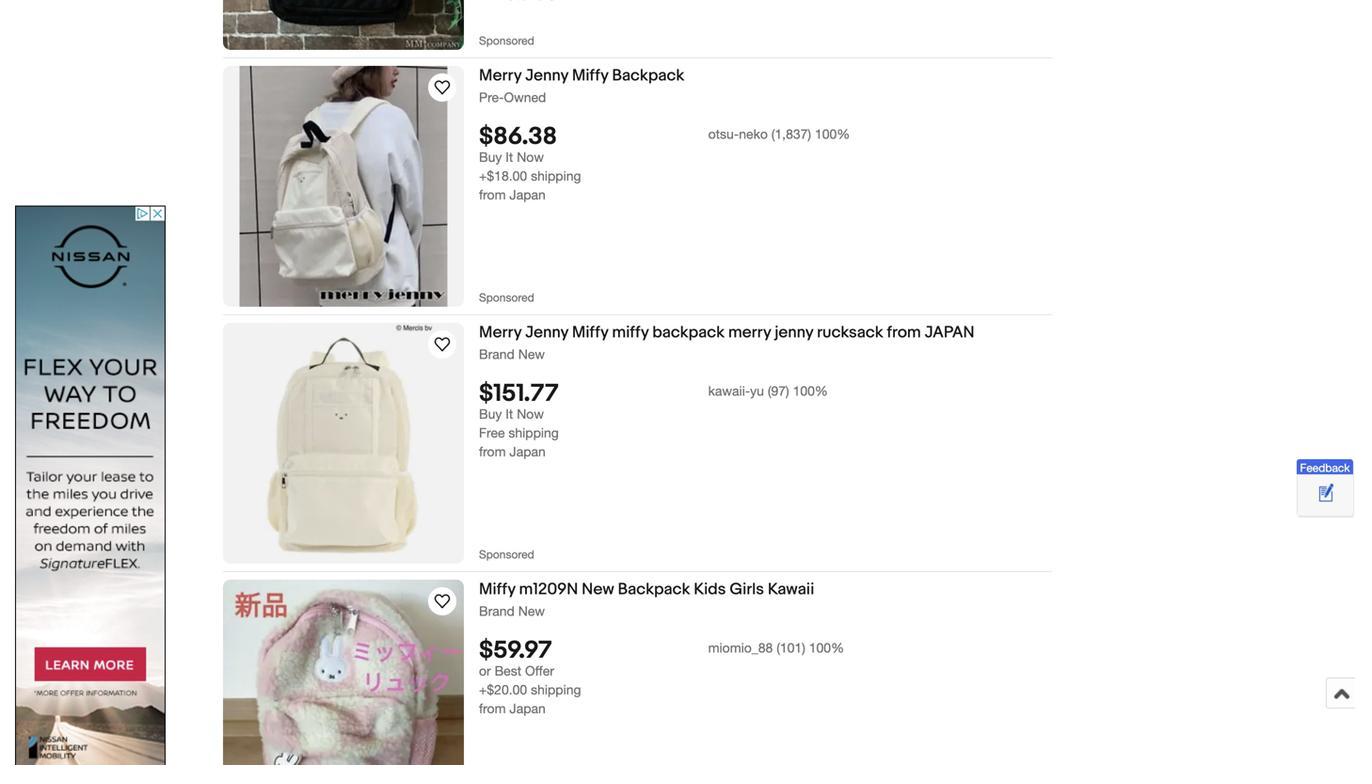 Task type: describe. For each thing, give the bounding box(es) containing it.
rucksack
[[817, 323, 883, 343]]

yu
[[750, 383, 764, 399]]

jenny for $86.38
[[525, 66, 568, 86]]

japan
[[925, 323, 975, 343]]

watch merry jenny miffy backpack image
[[431, 76, 454, 99]]

$59.97
[[479, 636, 552, 665]]

100% inside miomio_88 (101) 100% or best offer +$20.00 shipping from japan
[[809, 640, 844, 656]]

merry jenny miffy miffy backpack merry jenny rucksack from japan link
[[479, 323, 1052, 346]]

japan inside miomio_88 (101) 100% or best offer +$20.00 shipping from japan
[[509, 701, 546, 716]]

now for $86.38
[[517, 149, 544, 165]]

(1,837)
[[771, 126, 811, 142]]

kawaii
[[768, 580, 814, 599]]

+$20.00
[[479, 682, 527, 697]]

(97)
[[768, 383, 789, 399]]

otsu-
[[708, 126, 739, 142]]

best
[[495, 663, 521, 679]]

miffy m1209n  new  backpack kids girls kawaii brand new
[[479, 580, 814, 619]]

100% for $86.38
[[815, 126, 850, 142]]

kids
[[694, 580, 726, 599]]

miffy m1209n  new  backpack kids girls kawaii heading
[[479, 580, 814, 599]]

miffy inside "miffy m1209n  new  backpack kids girls kawaii brand new"
[[479, 580, 515, 599]]

jenny
[[775, 323, 813, 343]]

japan for $151.77
[[509, 444, 546, 459]]

from inside 'kawaii-yu (97) 100% buy it now free shipping from japan'
[[479, 444, 506, 459]]

miffy for $151.77
[[572, 323, 608, 343]]

merry jenny miffy backpack heading
[[479, 66, 684, 86]]

miffy for $86.38
[[572, 66, 608, 86]]

owned
[[504, 89, 546, 105]]

miffy face backpack bag black 30l adult size japan limited w32×h44×d17cm image
[[223, 0, 464, 50]]

watch merry jenny miffy miffy backpack merry jenny rucksack from japan image
[[431, 333, 454, 356]]

backpack for $86.38
[[612, 66, 684, 86]]

backpack for $59.97
[[618, 580, 690, 599]]

jenny for $151.77
[[525, 323, 568, 343]]

kawaii-
[[708, 383, 750, 399]]

m1209n
[[519, 580, 578, 599]]

backpack
[[652, 323, 725, 343]]

kawaii-yu (97) 100% buy it now free shipping from japan
[[479, 383, 828, 459]]

1 vertical spatial new
[[582, 580, 614, 599]]

from inside merry jenny miffy miffy backpack merry jenny rucksack from japan brand new
[[887, 323, 921, 343]]

shipping inside miomio_88 (101) 100% or best offer +$20.00 shipping from japan
[[531, 682, 581, 697]]

miffy
[[612, 323, 649, 343]]

shipping for $86.38
[[531, 168, 581, 184]]

+$18.00
[[479, 168, 527, 184]]

girls
[[730, 580, 764, 599]]

$86.38
[[479, 123, 557, 152]]



Task type: vqa. For each thing, say whether or not it's contained in the screenshot.


Task type: locate. For each thing, give the bounding box(es) containing it.
buy for $86.38
[[479, 149, 502, 165]]

now for $151.77
[[517, 406, 544, 422]]

new inside merry jenny miffy miffy backpack merry jenny rucksack from japan brand new
[[518, 346, 545, 362]]

0 vertical spatial japan
[[509, 187, 546, 203]]

new
[[518, 346, 545, 362], [582, 580, 614, 599], [518, 603, 545, 619]]

0 vertical spatial backpack
[[612, 66, 684, 86]]

merry for $151.77
[[479, 323, 522, 343]]

1 japan from the top
[[509, 187, 546, 203]]

it inside otsu-neko (1,837) 100% buy it now +$18.00 shipping from japan
[[506, 149, 513, 165]]

0 vertical spatial merry
[[479, 66, 522, 86]]

shipping for $151.77
[[509, 425, 559, 441]]

merry jenny miffy miffy backpack merry jenny rucksack from japan heading
[[479, 323, 975, 343]]

miomio_88
[[708, 640, 773, 656]]

brand inside "miffy m1209n  new  backpack kids girls kawaii brand new"
[[479, 603, 515, 619]]

from down free
[[479, 444, 506, 459]]

merry up pre-
[[479, 66, 522, 86]]

from left the japan
[[887, 323, 921, 343]]

1 vertical spatial japan
[[509, 444, 546, 459]]

backpack up otsu-neko (1,837) 100% buy it now +$18.00 shipping from japan
[[612, 66, 684, 86]]

1 vertical spatial jenny
[[525, 323, 568, 343]]

merry jenny miffy miffy backpack merry jenny rucksack from japan image
[[253, 323, 434, 564]]

shipping down 'offer'
[[531, 682, 581, 697]]

2 brand from the top
[[479, 603, 515, 619]]

merry for $86.38
[[479, 66, 522, 86]]

0 vertical spatial now
[[517, 149, 544, 165]]

0 vertical spatial 100%
[[815, 126, 850, 142]]

100%
[[815, 126, 850, 142], [793, 383, 828, 399], [809, 640, 844, 656]]

japan inside otsu-neko (1,837) 100% buy it now +$18.00 shipping from japan
[[509, 187, 546, 203]]

merry
[[479, 66, 522, 86], [479, 323, 522, 343]]

merry inside merry jenny miffy backpack pre-owned
[[479, 66, 522, 86]]

offer
[[525, 663, 554, 679]]

miffy
[[572, 66, 608, 86], [572, 323, 608, 343], [479, 580, 515, 599]]

1 vertical spatial now
[[517, 406, 544, 422]]

shipping right '+$18.00'
[[531, 168, 581, 184]]

new down 'm1209n'
[[518, 603, 545, 619]]

1 vertical spatial shipping
[[509, 425, 559, 441]]

new right 'm1209n'
[[582, 580, 614, 599]]

buy
[[479, 149, 502, 165], [479, 406, 502, 422]]

merry inside merry jenny miffy miffy backpack merry jenny rucksack from japan brand new
[[479, 323, 522, 343]]

1 jenny from the top
[[525, 66, 568, 86]]

2 vertical spatial shipping
[[531, 682, 581, 697]]

0 vertical spatial miffy
[[572, 66, 608, 86]]

shipping
[[531, 168, 581, 184], [509, 425, 559, 441], [531, 682, 581, 697]]

buy up '+$18.00'
[[479, 149, 502, 165]]

from inside miomio_88 (101) 100% or best offer +$20.00 shipping from japan
[[479, 701, 506, 716]]

japan
[[509, 187, 546, 203], [509, 444, 546, 459], [509, 701, 546, 716]]

miomio_88 (101) 100% or best offer +$20.00 shipping from japan
[[479, 640, 844, 716]]

merry jenny miffy backpack pre-owned
[[479, 66, 684, 105]]

1 now from the top
[[517, 149, 544, 165]]

0 vertical spatial brand
[[479, 346, 515, 362]]

buy inside 'kawaii-yu (97) 100% buy it now free shipping from japan'
[[479, 406, 502, 422]]

backpack
[[612, 66, 684, 86], [618, 580, 690, 599]]

brand up $151.77
[[479, 346, 515, 362]]

2 vertical spatial miffy
[[479, 580, 515, 599]]

it for $86.38
[[506, 149, 513, 165]]

merry right the watch merry jenny miffy miffy backpack merry jenny rucksack from japan image
[[479, 323, 522, 343]]

from
[[479, 187, 506, 203], [887, 323, 921, 343], [479, 444, 506, 459], [479, 701, 506, 716]]

1 buy from the top
[[479, 149, 502, 165]]

from down +$20.00
[[479, 701, 506, 716]]

shipping down $151.77
[[509, 425, 559, 441]]

0 vertical spatial new
[[518, 346, 545, 362]]

merry
[[728, 323, 771, 343]]

1 brand from the top
[[479, 346, 515, 362]]

3 japan from the top
[[509, 701, 546, 716]]

2 jenny from the top
[[525, 323, 568, 343]]

backpack inside merry jenny miffy backpack pre-owned
[[612, 66, 684, 86]]

japan down $151.77
[[509, 444, 546, 459]]

1 it from the top
[[506, 149, 513, 165]]

0 vertical spatial it
[[506, 149, 513, 165]]

2 merry from the top
[[479, 323, 522, 343]]

it for $151.77
[[506, 406, 513, 422]]

backpack inside "miffy m1209n  new  backpack kids girls kawaii brand new"
[[618, 580, 690, 599]]

japan for $86.38
[[509, 187, 546, 203]]

japan down '+$18.00'
[[509, 187, 546, 203]]

0 vertical spatial buy
[[479, 149, 502, 165]]

2 japan from the top
[[509, 444, 546, 459]]

shipping inside 'kawaii-yu (97) 100% buy it now free shipping from japan'
[[509, 425, 559, 441]]

shipping inside otsu-neko (1,837) 100% buy it now +$18.00 shipping from japan
[[531, 168, 581, 184]]

watch miffy m1209n  new  backpack kids girls kawaii image
[[431, 590, 454, 613]]

2 buy from the top
[[479, 406, 502, 422]]

miffy inside merry jenny miffy miffy backpack merry jenny rucksack from japan brand new
[[572, 323, 608, 343]]

100% inside otsu-neko (1,837) 100% buy it now +$18.00 shipping from japan
[[815, 126, 850, 142]]

now inside 'kawaii-yu (97) 100% buy it now free shipping from japan'
[[517, 406, 544, 422]]

1 vertical spatial buy
[[479, 406, 502, 422]]

1 vertical spatial 100%
[[793, 383, 828, 399]]

miffy m1209n  new  backpack kids girls kawaii link
[[479, 580, 1052, 603]]

100% for $151.77
[[793, 383, 828, 399]]

(101)
[[777, 640, 805, 656]]

now
[[517, 149, 544, 165], [517, 406, 544, 422]]

100% inside 'kawaii-yu (97) 100% buy it now free shipping from japan'
[[793, 383, 828, 399]]

1 vertical spatial it
[[506, 406, 513, 422]]

from inside otsu-neko (1,837) 100% buy it now +$18.00 shipping from japan
[[479, 187, 506, 203]]

now inside otsu-neko (1,837) 100% buy it now +$18.00 shipping from japan
[[517, 149, 544, 165]]

jenny inside merry jenny miffy miffy backpack merry jenny rucksack from japan brand new
[[525, 323, 568, 343]]

1 vertical spatial brand
[[479, 603, 515, 619]]

feedback
[[1300, 461, 1350, 474]]

from down '+$18.00'
[[479, 187, 506, 203]]

it
[[506, 149, 513, 165], [506, 406, 513, 422]]

merry jenny miffy backpack link
[[479, 66, 1052, 89]]

miffy m1209n  new  backpack kids girls kawaii image
[[223, 580, 464, 765]]

jenny inside merry jenny miffy backpack pre-owned
[[525, 66, 568, 86]]

$151.77
[[479, 379, 559, 409]]

buy inside otsu-neko (1,837) 100% buy it now +$18.00 shipping from japan
[[479, 149, 502, 165]]

or
[[479, 663, 491, 679]]

2 vertical spatial 100%
[[809, 640, 844, 656]]

2 vertical spatial japan
[[509, 701, 546, 716]]

neko
[[739, 126, 768, 142]]

1 vertical spatial backpack
[[618, 580, 690, 599]]

new up $151.77
[[518, 346, 545, 362]]

0 vertical spatial jenny
[[525, 66, 568, 86]]

brand up $59.97
[[479, 603, 515, 619]]

100% right (1,837) on the right of the page
[[815, 126, 850, 142]]

1 merry from the top
[[479, 66, 522, 86]]

advertisement region
[[15, 206, 166, 765]]

brand inside merry jenny miffy miffy backpack merry jenny rucksack from japan brand new
[[479, 346, 515, 362]]

2 now from the top
[[517, 406, 544, 422]]

free
[[479, 425, 505, 441]]

brand
[[479, 346, 515, 362], [479, 603, 515, 619]]

jenny up $151.77
[[525, 323, 568, 343]]

japan inside 'kawaii-yu (97) 100% buy it now free shipping from japan'
[[509, 444, 546, 459]]

otsu-neko (1,837) 100% buy it now +$18.00 shipping from japan
[[479, 126, 850, 203]]

100% right (97)
[[793, 383, 828, 399]]

merry jenny miffy miffy backpack merry jenny rucksack from japan brand new
[[479, 323, 975, 362]]

2 vertical spatial new
[[518, 603, 545, 619]]

japan down +$20.00
[[509, 701, 546, 716]]

jenny
[[525, 66, 568, 86], [525, 323, 568, 343]]

1 vertical spatial merry
[[479, 323, 522, 343]]

pre-
[[479, 89, 504, 105]]

100% right (101)
[[809, 640, 844, 656]]

merry jenny miffy backpack image
[[239, 66, 447, 307]]

backpack left kids
[[618, 580, 690, 599]]

jenny up owned
[[525, 66, 568, 86]]

0 vertical spatial shipping
[[531, 168, 581, 184]]

miffy inside merry jenny miffy backpack pre-owned
[[572, 66, 608, 86]]

it inside 'kawaii-yu (97) 100% buy it now free shipping from japan'
[[506, 406, 513, 422]]

buy for $151.77
[[479, 406, 502, 422]]

1 vertical spatial miffy
[[572, 323, 608, 343]]

buy up free
[[479, 406, 502, 422]]

2 it from the top
[[506, 406, 513, 422]]



